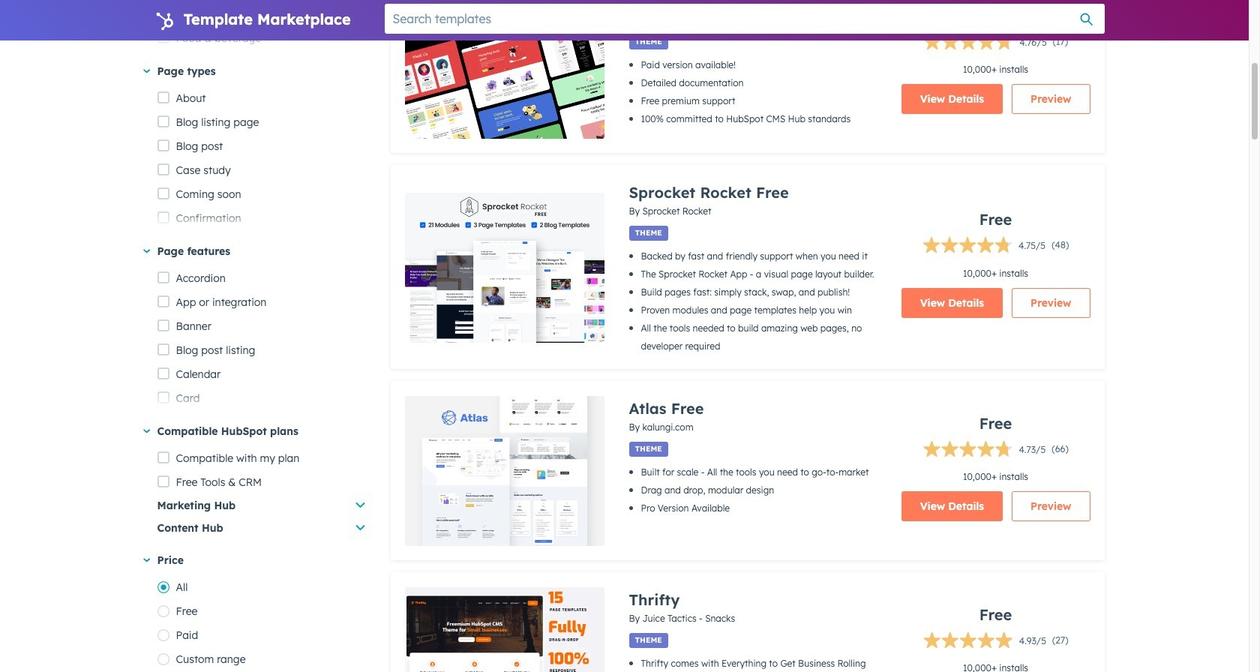 Task type: describe. For each thing, give the bounding box(es) containing it.
price group
[[157, 576, 366, 672]]

caret image for page types group on the left of the page
[[143, 69, 150, 73]]

business types group
[[157, 0, 366, 291]]

caret image for page features group
[[143, 249, 150, 253]]



Task type: locate. For each thing, give the bounding box(es) containing it.
1 vertical spatial caret image
[[143, 249, 150, 253]]

2 vertical spatial caret image
[[143, 430, 150, 433]]

compatible hubspot plans group
[[157, 471, 366, 540]]

0 vertical spatial caret image
[[143, 69, 150, 73]]

overall rating meter
[[924, 33, 1047, 54], [923, 237, 1046, 258], [923, 440, 1046, 461], [923, 632, 1046, 653]]

3 caret image from the top
[[143, 430, 150, 433]]

caret image
[[143, 559, 150, 562]]

page types group
[[157, 87, 366, 672]]

caret image
[[143, 69, 150, 73], [143, 249, 150, 253], [143, 430, 150, 433]]

2 caret image from the top
[[143, 249, 150, 253]]

page features group
[[157, 267, 366, 672]]

1 caret image from the top
[[143, 69, 150, 73]]

Search templates search field
[[384, 4, 1105, 34]]



Task type: vqa. For each thing, say whether or not it's contained in the screenshot.
SEARCH ID, NAME, OR DESCRIPTION search field
no



